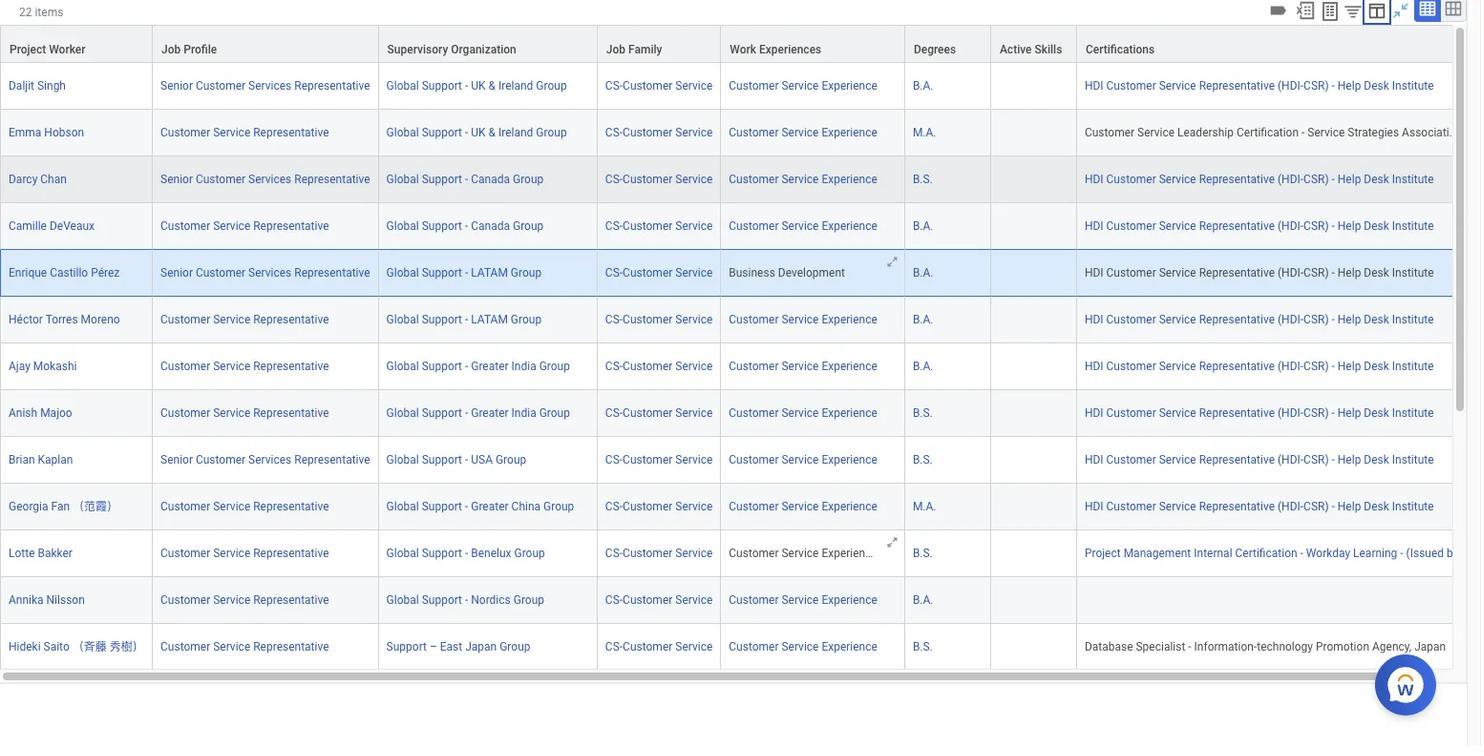 Task type: locate. For each thing, give the bounding box(es) containing it.
global support - greater india group for ajay mokashi
[[386, 360, 570, 373]]

project inside popup button
[[10, 43, 46, 56]]

2 senior customer services representative from the top
[[160, 173, 370, 186]]

grow image inside business development cell
[[885, 255, 899, 269]]

1 vertical spatial canada
[[471, 220, 510, 233]]

tag image
[[1268, 0, 1289, 21]]

b.a. link for daljit singh
[[913, 79, 934, 93]]

2 (hdi- from the top
[[1278, 173, 1304, 186]]

cs-customer service for camille deveaux
[[605, 220, 713, 233]]

(hdi- for georgia fan （范霞）
[[1278, 500, 1304, 514]]

expand table image
[[1444, 0, 1463, 18]]

cs-
[[605, 79, 623, 93], [605, 126, 623, 140], [605, 173, 623, 186], [605, 220, 623, 233], [605, 267, 623, 280], [605, 313, 623, 327], [605, 360, 623, 373], [605, 407, 623, 420], [605, 454, 623, 467], [605, 500, 623, 514], [605, 547, 623, 561], [605, 594, 623, 607], [605, 641, 623, 654]]

nordics
[[471, 594, 511, 607]]

project up 'daljit'
[[10, 43, 46, 56]]

(hdi- for darcy chan
[[1278, 173, 1304, 186]]

brian
[[9, 454, 35, 467]]

specialist
[[1136, 641, 1185, 654]]

1 cs- from the top
[[605, 79, 623, 93]]

csr) for camille deveaux
[[1304, 220, 1329, 233]]

10 customer service experience link from the top
[[729, 594, 878, 607]]

0 vertical spatial global support - latam group link
[[386, 267, 542, 280]]

cs-customer service for ajay mokashi
[[605, 360, 713, 373]]

(hdi- for héctor torres moreno
[[1278, 313, 1304, 327]]

9 cs-customer service from the top
[[605, 454, 713, 467]]

7 experience from the top
[[822, 407, 878, 420]]

4 hdi customer service representative (hdi-csr) - help desk institute from the top
[[1085, 267, 1434, 280]]

m.a. for global support - greater china group
[[913, 500, 936, 514]]

global support - benelux group link
[[386, 547, 545, 561]]

mokashi
[[33, 360, 77, 373]]

cs-customer service link for emma hobson
[[605, 126, 713, 140]]

1 customer service representative from the top
[[160, 126, 329, 140]]

csr) for anish majoo
[[1304, 407, 1329, 420]]

deveaux
[[50, 220, 95, 233]]

desk for brian kaplan
[[1364, 454, 1389, 467]]

2 hdi from the top
[[1085, 173, 1104, 186]]

0 vertical spatial &
[[488, 79, 496, 93]]

hdi customer service representative (hdi-csr) - help desk institute link
[[1085, 79, 1434, 93], [1085, 173, 1434, 186], [1085, 220, 1434, 233], [1085, 313, 1434, 327], [1085, 360, 1434, 373], [1085, 407, 1434, 420], [1085, 454, 1434, 467], [1085, 500, 1434, 514]]

1 global support - greater india group link from the top
[[386, 360, 570, 373]]

0 vertical spatial m.a. link
[[913, 126, 936, 140]]

project worker button
[[1, 26, 152, 62]]

help for brian kaplan
[[1338, 454, 1361, 467]]

2 m.a. from the top
[[913, 500, 936, 514]]

8 cs-customer service link from the top
[[605, 407, 713, 420]]

2 experience from the top
[[822, 126, 878, 140]]

6 global from the top
[[386, 313, 419, 327]]

support for anish majoo
[[422, 407, 462, 420]]

2 global support - canada group from the top
[[386, 220, 544, 233]]

1 vertical spatial global support - latam group link
[[386, 313, 542, 327]]

5 b.s. from the top
[[913, 641, 933, 654]]

japan right east
[[465, 641, 497, 654]]

2 india from the top
[[511, 407, 536, 420]]

7 hdi customer service representative (hdi-csr) - help desk institute link from the top
[[1085, 454, 1434, 467]]

9 customer service experience from the top
[[729, 500, 878, 514]]

7 institute from the top
[[1392, 407, 1434, 420]]

india
[[511, 360, 536, 373], [511, 407, 536, 420]]

2 help from the top
[[1338, 173, 1361, 186]]

1 hdi customer service representative (hdi-csr) - help desk institute from the top
[[1085, 79, 1434, 93]]

& for senior customer services representative
[[488, 79, 496, 93]]

0 vertical spatial greater
[[471, 360, 509, 373]]

global support - nordics group link
[[386, 594, 544, 607]]

database specialist - information-technology promotion agency, japan
[[1085, 641, 1446, 654]]

1 m.a. link from the top
[[913, 126, 936, 140]]

promotion
[[1316, 641, 1369, 654]]

row containing lotte bakker
[[0, 531, 1481, 578]]

organization
[[451, 43, 516, 56]]

1 senior customer services representative link from the top
[[160, 79, 370, 93]]

1 senior customer services representative from the top
[[160, 79, 370, 93]]

2 desk from the top
[[1364, 173, 1389, 186]]

6 b.a. from the top
[[913, 594, 934, 607]]

certification for leadership
[[1237, 126, 1299, 140]]

8 customer service representative from the top
[[160, 594, 329, 607]]

9 global from the top
[[386, 454, 419, 467]]

1 vertical spatial grow image
[[885, 536, 899, 550]]

2 cs- from the top
[[605, 126, 623, 140]]

job inside "popup button"
[[161, 43, 181, 56]]

cs-customer service for anish majoo
[[605, 407, 713, 420]]

customer service representative link for annika nilsson
[[160, 594, 329, 607]]

0 vertical spatial global support - greater india group
[[386, 360, 570, 373]]

2 b.a. link from the top
[[913, 220, 934, 233]]

senior
[[160, 79, 193, 93], [160, 173, 193, 186], [160, 267, 193, 280], [160, 454, 193, 467]]

experience
[[822, 79, 878, 93], [822, 126, 878, 140], [822, 173, 878, 186], [822, 220, 878, 233], [822, 313, 878, 327], [822, 360, 878, 373], [822, 407, 878, 420], [822, 454, 878, 467], [822, 500, 878, 514], [822, 547, 878, 561], [822, 594, 878, 607], [822, 641, 878, 654]]

5 global from the top
[[386, 267, 419, 280]]

global support - usa group link
[[386, 454, 526, 467]]

work experiences button
[[721, 26, 904, 62]]

7 global from the top
[[386, 360, 419, 373]]

grow image inside "customer service experience" cell
[[885, 536, 899, 550]]

certification right "leadership"
[[1237, 126, 1299, 140]]

certifications
[[1086, 43, 1155, 56]]

9 cs-customer service link from the top
[[605, 454, 713, 467]]

（范霞）
[[73, 500, 118, 514]]

cs-customer service link for brian kaplan
[[605, 454, 713, 467]]

7 cs-customer service link from the top
[[605, 360, 713, 373]]

b.a. for camille deveaux
[[913, 220, 934, 233]]

3 institute from the top
[[1392, 220, 1434, 233]]

9 row from the top
[[0, 391, 1481, 437]]

customer service experience link for georgia fan （范霞）
[[729, 500, 878, 514]]

1 cs-customer service link from the top
[[605, 79, 713, 93]]

8 desk from the top
[[1364, 454, 1389, 467]]

5 desk from the top
[[1364, 313, 1389, 327]]

8 help from the top
[[1338, 454, 1361, 467]]

uk for customer service representative
[[471, 126, 486, 140]]

4 hdi customer service representative (hdi-csr) - help desk institute link from the top
[[1085, 313, 1434, 327]]

job left family at the top left of the page
[[606, 43, 626, 56]]

hdi for anish majoo
[[1085, 407, 1104, 420]]

1 latam from the top
[[471, 267, 508, 280]]

support for emma hobson
[[422, 126, 462, 140]]

10 experience from the top
[[822, 547, 878, 561]]

hdi customer service representative (hdi-csr) - help desk institute
[[1085, 79, 1434, 93], [1085, 173, 1434, 186], [1085, 220, 1434, 233], [1085, 267, 1434, 280], [1085, 313, 1434, 327], [1085, 360, 1434, 373], [1085, 407, 1434, 420], [1085, 454, 1434, 467], [1085, 500, 1434, 514]]

project left the 'management'
[[1085, 547, 1121, 561]]

cs- for camille deveaux
[[605, 220, 623, 233]]

0 vertical spatial grow image
[[885, 255, 899, 269]]

4 senior customer services representative link from the top
[[160, 454, 370, 467]]

job left profile
[[161, 43, 181, 56]]

2 hdi customer service representative (hdi-csr) - help desk institute link from the top
[[1085, 173, 1434, 186]]

1 uk from the top
[[471, 79, 486, 93]]

1 vertical spatial greater
[[471, 407, 509, 420]]

cs-customer service link for lotte bakker
[[605, 547, 713, 561]]

b.s.
[[913, 173, 933, 186], [913, 407, 933, 420], [913, 454, 933, 467], [913, 547, 933, 561], [913, 641, 933, 654]]

annika nilsson
[[9, 594, 85, 607]]

0 vertical spatial global support - canada group
[[386, 173, 544, 186]]

global support - uk & ireland group link for customer service representative
[[386, 126, 567, 140]]

project for project management internal certification - workday learning - (issued by lear
[[1085, 547, 1121, 561]]

0 vertical spatial global support - latam group
[[386, 267, 542, 280]]

4 customer service representative link from the top
[[160, 360, 329, 373]]

help for camille deveaux
[[1338, 220, 1361, 233]]

row containing emma hobson
[[0, 110, 1481, 157]]

global support - greater china group link
[[386, 500, 574, 514]]

1 vertical spatial uk
[[471, 126, 486, 140]]

csr) for brian kaplan
[[1304, 454, 1329, 467]]

8 institute from the top
[[1392, 454, 1434, 467]]

6 desk from the top
[[1364, 360, 1389, 373]]

0 vertical spatial canada
[[471, 173, 510, 186]]

global support - uk & ireland group link
[[386, 79, 567, 93], [386, 126, 567, 140]]

22
[[19, 6, 32, 19]]

job inside popup button
[[606, 43, 626, 56]]

1 horizontal spatial project
[[1085, 547, 1121, 561]]

3 greater from the top
[[471, 500, 509, 514]]

row containing anish majoo
[[0, 391, 1481, 437]]

1 row from the top
[[0, 25, 1481, 63]]

0 vertical spatial global support - canada group link
[[386, 173, 544, 186]]

global support - uk & ireland group for customer service representative
[[386, 126, 567, 140]]

1 vertical spatial latam
[[471, 313, 508, 327]]

cs- for annika nilsson
[[605, 594, 623, 607]]

2 global support - greater india group from the top
[[386, 407, 570, 420]]

cell for lotte bakker
[[991, 531, 1077, 578]]

0 vertical spatial global support - greater india group link
[[386, 360, 570, 373]]

customer service representative for emma hobson
[[160, 126, 329, 140]]

job family
[[606, 43, 662, 56]]

(hdi-
[[1278, 79, 1304, 93], [1278, 173, 1304, 186], [1278, 220, 1304, 233], [1278, 267, 1304, 280], [1278, 313, 1304, 327], [1278, 360, 1304, 373], [1278, 407, 1304, 420], [1278, 454, 1304, 467], [1278, 500, 1304, 514]]

row containing daljit singh
[[0, 63, 1481, 110]]

0 horizontal spatial job
[[161, 43, 181, 56]]

pérez
[[91, 267, 120, 280]]

customer service experience for camille deveaux
[[729, 220, 878, 233]]

global for camille deveaux
[[386, 220, 419, 233]]

customer service representative link
[[160, 126, 329, 140], [160, 220, 329, 233], [160, 313, 329, 327], [160, 360, 329, 373], [160, 407, 329, 420], [160, 500, 329, 514], [160, 547, 329, 561], [160, 594, 329, 607], [160, 641, 329, 654]]

&
[[488, 79, 496, 93], [488, 126, 496, 140]]

help for héctor torres moreno
[[1338, 313, 1361, 327]]

3 global from the top
[[386, 173, 419, 186]]

cell
[[991, 63, 1077, 110], [991, 110, 1077, 157], [991, 157, 1077, 203], [991, 203, 1077, 250], [991, 250, 1077, 297], [991, 297, 1077, 344], [991, 344, 1077, 391], [991, 391, 1077, 437], [991, 437, 1077, 484], [991, 484, 1077, 531], [991, 531, 1077, 578], [991, 578, 1077, 625], [1077, 578, 1481, 625], [991, 625, 1077, 671]]

8 global from the top
[[386, 407, 419, 420]]

service inside cell
[[782, 547, 819, 561]]

3 b.a. link from the top
[[913, 267, 934, 280]]

& for customer service representative
[[488, 126, 496, 140]]

0 horizontal spatial project
[[10, 43, 46, 56]]

m.a.
[[913, 126, 936, 140], [913, 500, 936, 514]]

customer
[[196, 79, 246, 93], [623, 79, 673, 93], [729, 79, 779, 93], [1106, 79, 1156, 93], [160, 126, 210, 140], [623, 126, 673, 140], [729, 126, 779, 140], [1085, 126, 1135, 140], [196, 173, 246, 186], [623, 173, 673, 186], [729, 173, 779, 186], [1106, 173, 1156, 186], [160, 220, 210, 233], [623, 220, 673, 233], [729, 220, 779, 233], [1106, 220, 1156, 233], [196, 267, 246, 280], [623, 267, 673, 280], [1106, 267, 1156, 280], [160, 313, 210, 327], [623, 313, 673, 327], [729, 313, 779, 327], [1106, 313, 1156, 327], [160, 360, 210, 373], [623, 360, 673, 373], [729, 360, 779, 373], [1106, 360, 1156, 373], [160, 407, 210, 420], [623, 407, 673, 420], [729, 407, 779, 420], [1106, 407, 1156, 420], [196, 454, 246, 467], [623, 454, 673, 467], [729, 454, 779, 467], [1106, 454, 1156, 467], [160, 500, 210, 514], [623, 500, 673, 514], [729, 500, 779, 514], [1106, 500, 1156, 514], [160, 547, 210, 561], [623, 547, 673, 561], [729, 547, 779, 561], [160, 594, 210, 607], [623, 594, 673, 607], [729, 594, 779, 607], [160, 641, 210, 654], [623, 641, 673, 654], [729, 641, 779, 654]]

8 customer service experience from the top
[[729, 454, 878, 467]]

7 customer service experience link from the top
[[729, 407, 878, 420]]

1 vertical spatial global support - canada group
[[386, 220, 544, 233]]

global for anish majoo
[[386, 407, 419, 420]]

1 vertical spatial m.a. link
[[913, 500, 936, 514]]

toolbar
[[1265, 0, 1467, 25]]

0 vertical spatial uk
[[471, 79, 486, 93]]

9 help from the top
[[1338, 500, 1361, 514]]

2 services from the top
[[248, 173, 292, 186]]

0 horizontal spatial japan
[[465, 641, 497, 654]]

anish majoo link
[[9, 407, 72, 420]]

5 experience from the top
[[822, 313, 878, 327]]

1 vertical spatial certification
[[1235, 547, 1297, 561]]

秀樹）
[[110, 641, 144, 654]]

cs-customer service for georgia fan （范霞）
[[605, 500, 713, 514]]

3 senior from the top
[[160, 267, 193, 280]]

row
[[0, 25, 1481, 63], [0, 63, 1481, 110], [0, 110, 1481, 157], [0, 157, 1481, 203], [0, 203, 1481, 250], [0, 250, 1481, 297], [0, 297, 1481, 344], [0, 344, 1481, 391], [0, 391, 1481, 437], [0, 437, 1481, 484], [0, 484, 1481, 531], [0, 531, 1481, 578], [0, 578, 1481, 625], [0, 625, 1481, 671]]

help
[[1338, 79, 1361, 93], [1338, 173, 1361, 186], [1338, 220, 1361, 233], [1338, 267, 1361, 280], [1338, 313, 1361, 327], [1338, 360, 1361, 373], [1338, 407, 1361, 420], [1338, 454, 1361, 467], [1338, 500, 1361, 514]]

customer service representative for annika nilsson
[[160, 594, 329, 607]]

customer service experience link for camille deveaux
[[729, 220, 878, 233]]

customer service representative for georgia fan （范霞）
[[160, 500, 329, 514]]

greater for ajay mokashi
[[471, 360, 509, 373]]

3 desk from the top
[[1364, 220, 1389, 233]]

benelux
[[471, 547, 511, 561]]

1 horizontal spatial job
[[606, 43, 626, 56]]

global for brian kaplan
[[386, 454, 419, 467]]

cs- for georgia fan （范霞）
[[605, 500, 623, 514]]

global support - uk & ireland group
[[386, 79, 567, 93], [386, 126, 567, 140]]

11 experience from the top
[[822, 594, 878, 607]]

1 vertical spatial &
[[488, 126, 496, 140]]

6 row from the top
[[0, 250, 1481, 297]]

global
[[386, 79, 419, 93], [386, 126, 419, 140], [386, 173, 419, 186], [386, 220, 419, 233], [386, 267, 419, 280], [386, 313, 419, 327], [386, 360, 419, 373], [386, 407, 419, 420], [386, 454, 419, 467], [386, 500, 419, 514], [386, 547, 419, 561], [386, 594, 419, 607]]

cs-customer service link for annika nilsson
[[605, 594, 713, 607]]

fan
[[51, 500, 70, 514]]

majoo
[[40, 407, 72, 420]]

global support - latam group link for customer service representative
[[386, 313, 542, 327]]

anish
[[9, 407, 37, 420]]

workday assistant region
[[1375, 647, 1444, 716]]

cs- for anish majoo
[[605, 407, 623, 420]]

row containing hideki saito （斉藤 秀樹）
[[0, 625, 1481, 671]]

table image
[[1418, 0, 1437, 18]]

customer service experience link
[[729, 79, 878, 93], [729, 126, 878, 140], [729, 173, 878, 186], [729, 220, 878, 233], [729, 313, 878, 327], [729, 360, 878, 373], [729, 407, 878, 420], [729, 454, 878, 467], [729, 500, 878, 514], [729, 594, 878, 607], [729, 641, 878, 654]]

degrees
[[914, 43, 956, 56]]

b.a. for héctor torres moreno
[[913, 313, 934, 327]]

castillo
[[50, 267, 88, 280]]

experience for daljit singh
[[822, 79, 878, 93]]

4 b.s. from the top
[[913, 547, 933, 561]]

（斉藤
[[72, 641, 107, 654]]

1 vertical spatial m.a.
[[913, 500, 936, 514]]

lotte
[[9, 547, 35, 561]]

click to view/edit grid preferences image
[[1367, 0, 1388, 21]]

cs- for emma hobson
[[605, 126, 623, 140]]

m.a. link
[[913, 126, 936, 140], [913, 500, 936, 514]]

1 customer service representative link from the top
[[160, 126, 329, 140]]

héctor torres moreno
[[9, 313, 120, 327]]

japan right agency,
[[1414, 641, 1446, 654]]

cs-customer service for brian kaplan
[[605, 454, 713, 467]]

senior customer services representative for global support - usa group
[[160, 454, 370, 467]]

2 canada from the top
[[471, 220, 510, 233]]

b.a. for ajay mokashi
[[913, 360, 934, 373]]

customer service representative link for camille deveaux
[[160, 220, 329, 233]]

1 vertical spatial ireland
[[498, 126, 533, 140]]

4 cs-customer service link from the top
[[605, 220, 713, 233]]

customer service representative for hideki saito （斉藤 秀樹）
[[160, 641, 329, 654]]

1 vertical spatial global support - uk & ireland group
[[386, 126, 567, 140]]

hideki saito （斉藤 秀樹） link
[[9, 641, 144, 654]]

(hdi- for ajay mokashi
[[1278, 360, 1304, 373]]

8 experience from the top
[[822, 454, 878, 467]]

business development cell
[[721, 250, 905, 297]]

0 vertical spatial project
[[10, 43, 46, 56]]

0 vertical spatial global support - uk & ireland group
[[386, 79, 567, 93]]

3 cs-customer service from the top
[[605, 173, 713, 186]]

1 vertical spatial india
[[511, 407, 536, 420]]

5 hdi from the top
[[1085, 313, 1104, 327]]

10 cs- from the top
[[605, 500, 623, 514]]

3 help from the top
[[1338, 220, 1361, 233]]

1 vertical spatial global support - greater india group link
[[386, 407, 570, 420]]

greater for anish majoo
[[471, 407, 509, 420]]

8 csr) from the top
[[1304, 454, 1329, 467]]

desk for ajay mokashi
[[1364, 360, 1389, 373]]

enrique castillo pérez link
[[9, 267, 120, 280]]

moreno
[[81, 313, 120, 327]]

job family button
[[598, 26, 720, 62]]

b.s. for support – east japan group
[[913, 641, 933, 654]]

support – east japan group link
[[386, 641, 530, 654]]

5 csr) from the top
[[1304, 313, 1329, 327]]

anish majoo
[[9, 407, 72, 420]]

4 b.s. link from the top
[[913, 547, 933, 561]]

5 customer service representative from the top
[[160, 407, 329, 420]]

global support - latam group for customer service representative
[[386, 313, 542, 327]]

business development
[[729, 267, 845, 280]]

4 row from the top
[[0, 157, 1481, 203]]

(hdi- for daljit singh
[[1278, 79, 1304, 93]]

canada for customer service representative
[[471, 220, 510, 233]]

1 vertical spatial global support - canada group link
[[386, 220, 544, 233]]

cell for hideki saito （斉藤 秀樹）
[[991, 625, 1077, 671]]

services
[[248, 79, 292, 93], [248, 173, 292, 186], [248, 267, 292, 280], [248, 454, 292, 467]]

6 customer service representative link from the top
[[160, 500, 329, 514]]

2 global from the top
[[386, 126, 419, 140]]

0 vertical spatial m.a.
[[913, 126, 936, 140]]

ireland for customer service representative
[[498, 126, 533, 140]]

2 hdi customer service representative (hdi-csr) - help desk institute from the top
[[1085, 173, 1434, 186]]

annika nilsson link
[[9, 594, 85, 607]]

customer service experience link for ajay mokashi
[[729, 360, 878, 373]]

customer service experience inside "customer service experience" cell
[[729, 547, 878, 561]]

global for ajay mokashi
[[386, 360, 419, 373]]

13 cs-customer service link from the top
[[605, 641, 713, 654]]

1 horizontal spatial japan
[[1414, 641, 1446, 654]]

certification right internal
[[1235, 547, 1297, 561]]

cs-customer service for lotte bakker
[[605, 547, 713, 561]]

supervisory organization
[[387, 43, 516, 56]]

hdi customer service representative (hdi-csr) - help desk institute link for camille deveaux
[[1085, 220, 1434, 233]]

grow image
[[885, 255, 899, 269], [885, 536, 899, 550]]

certifications button
[[1077, 26, 1481, 62]]

2 customer service experience link from the top
[[729, 126, 878, 140]]

4 cs- from the top
[[605, 220, 623, 233]]

0 vertical spatial global support - uk & ireland group link
[[386, 79, 567, 93]]

customer service experience for daljit singh
[[729, 79, 878, 93]]

1 vertical spatial global support - uk & ireland group link
[[386, 126, 567, 140]]

enrique castillo pérez
[[9, 267, 120, 280]]

8 customer service representative link from the top
[[160, 594, 329, 607]]

1 vertical spatial global support - latam group
[[386, 313, 542, 327]]

1 global support - greater india group from the top
[[386, 360, 570, 373]]

3 hdi from the top
[[1085, 220, 1104, 233]]

customer service experience link for brian kaplan
[[729, 454, 878, 467]]

work experiences
[[730, 43, 822, 56]]

brian kaplan link
[[9, 454, 73, 467]]

0 vertical spatial ireland
[[498, 79, 533, 93]]

(issued
[[1406, 547, 1444, 561]]

project for project worker
[[10, 43, 46, 56]]

cs-customer service link for darcy chan
[[605, 173, 713, 186]]

1 vertical spatial global support - greater india group
[[386, 407, 570, 420]]

japan
[[465, 641, 497, 654], [1414, 641, 1446, 654]]

1 vertical spatial project
[[1085, 547, 1121, 561]]

cell for darcy chan
[[991, 157, 1077, 203]]

global for enrique castillo pérez
[[386, 267, 419, 280]]

0 vertical spatial india
[[511, 360, 536, 373]]

0 vertical spatial certification
[[1237, 126, 1299, 140]]

global support - latam group
[[386, 267, 542, 280], [386, 313, 542, 327]]

cs-customer service for enrique castillo pérez
[[605, 267, 713, 280]]

3 experience from the top
[[822, 173, 878, 186]]

3 b.s. link from the top
[[913, 454, 933, 467]]

2 vertical spatial greater
[[471, 500, 509, 514]]

support for annika nilsson
[[422, 594, 462, 607]]

project
[[10, 43, 46, 56], [1085, 547, 1121, 561]]

georgia
[[9, 500, 48, 514]]

enrique
[[9, 267, 47, 280]]

greater for georgia fan （范霞）
[[471, 500, 509, 514]]

(hdi- for camille deveaux
[[1278, 220, 1304, 233]]

0 vertical spatial latam
[[471, 267, 508, 280]]

hdi for darcy chan
[[1085, 173, 1104, 186]]

annika
[[9, 594, 44, 607]]

2 senior customer services representative link from the top
[[160, 173, 370, 186]]

1 global support - uk & ireland group from the top
[[386, 79, 567, 93]]

customer service experience for darcy chan
[[729, 173, 878, 186]]

cs-customer service link for ajay mokashi
[[605, 360, 713, 373]]

emma
[[9, 126, 41, 140]]

b.s. for global support - benelux group
[[913, 547, 933, 561]]

4 services from the top
[[248, 454, 292, 467]]

6 cs-customer service from the top
[[605, 313, 713, 327]]

senior customer services representative
[[160, 79, 370, 93], [160, 173, 370, 186], [160, 267, 370, 280], [160, 454, 370, 467]]

support for camille deveaux
[[422, 220, 462, 233]]

greater
[[471, 360, 509, 373], [471, 407, 509, 420], [471, 500, 509, 514]]

7 csr) from the top
[[1304, 407, 1329, 420]]

experience inside cell
[[822, 547, 878, 561]]

shrink image
[[1390, 0, 1411, 21]]

global for darcy chan
[[386, 173, 419, 186]]

b.a. for daljit singh
[[913, 79, 934, 93]]

1 india from the top
[[511, 360, 536, 373]]

experience for brian kaplan
[[822, 454, 878, 467]]

12 cs-customer service from the top
[[605, 594, 713, 607]]

customer service representative
[[160, 126, 329, 140], [160, 220, 329, 233], [160, 313, 329, 327], [160, 360, 329, 373], [160, 407, 329, 420], [160, 500, 329, 514], [160, 547, 329, 561], [160, 594, 329, 607], [160, 641, 329, 654]]

3 b.a. from the top
[[913, 267, 934, 280]]



Task type: describe. For each thing, give the bounding box(es) containing it.
ajay mokashi link
[[9, 360, 77, 373]]

hdi customer service representative (hdi-csr) - help desk institute for ajay mokashi
[[1085, 360, 1434, 373]]

job profile
[[161, 43, 217, 56]]

cs-customer service link for hideki saito （斉藤 秀樹）
[[605, 641, 713, 654]]

4 help from the top
[[1338, 267, 1361, 280]]

cell for camille deveaux
[[991, 203, 1077, 250]]

–
[[430, 641, 437, 654]]

china
[[511, 500, 541, 514]]

project management internal certification - workday learning - (issued by lear
[[1085, 547, 1481, 561]]

skills
[[1035, 43, 1062, 56]]

hideki saito （斉藤 秀樹）
[[9, 641, 144, 654]]

job for job family
[[606, 43, 626, 56]]

support for georgia fan （范霞）
[[422, 500, 462, 514]]

ajay mokashi
[[9, 360, 77, 373]]

job for job profile
[[161, 43, 181, 56]]

experience for camille deveaux
[[822, 220, 878, 233]]

senior customer services representative for global support - uk & ireland group
[[160, 79, 370, 93]]

information-
[[1194, 641, 1257, 654]]

global support - greater india group link for ajay mokashi
[[386, 360, 570, 373]]

technology
[[1257, 641, 1313, 654]]

row containing camille deveaux
[[0, 203, 1481, 250]]

m.a. for global support - uk & ireland group
[[913, 126, 936, 140]]

customer service leadership certification - service strategies association
[[1085, 126, 1462, 140]]

customer service representative link for héctor torres moreno
[[160, 313, 329, 327]]

customer service experience for hideki saito （斉藤 秀樹）
[[729, 641, 878, 654]]

b.a. link for enrique castillo pérez
[[913, 267, 934, 280]]

active skills button
[[991, 26, 1076, 62]]

cs-customer service link for anish majoo
[[605, 407, 713, 420]]

b.s. link for global support - canada group
[[913, 173, 933, 186]]

hdi customer service representative (hdi-csr) - help desk institute link for ajay mokashi
[[1085, 360, 1434, 373]]

cs- for héctor torres moreno
[[605, 313, 623, 327]]

row containing enrique castillo pérez
[[0, 250, 1481, 297]]

cs-customer service for daljit singh
[[605, 79, 713, 93]]

hdi customer service representative (hdi-csr) - help desk institute for daljit singh
[[1085, 79, 1434, 93]]

senior for darcy chan
[[160, 173, 193, 186]]

institute for anish majoo
[[1392, 407, 1434, 420]]

4 hdi from the top
[[1085, 267, 1104, 280]]

nilsson
[[46, 594, 85, 607]]

senior for enrique castillo pérez
[[160, 267, 193, 280]]

emma hobson
[[9, 126, 84, 140]]

4 institute from the top
[[1392, 267, 1434, 280]]

customer service experience for héctor torres moreno
[[729, 313, 878, 327]]

export to worksheets image
[[1319, 0, 1342, 23]]

help for daljit singh
[[1338, 79, 1361, 93]]

global support - canada group for customer service representative
[[386, 220, 544, 233]]

daljit singh link
[[9, 79, 66, 93]]

hdi customer service representative (hdi-csr) - help desk institute link for anish majoo
[[1085, 407, 1434, 420]]

row containing georgia fan （范霞）
[[0, 484, 1481, 531]]

global support - usa group
[[386, 454, 526, 467]]

b.s. link for support – east japan group
[[913, 641, 933, 654]]

supervisory
[[387, 43, 448, 56]]

camille
[[9, 220, 47, 233]]

hdi customer service representative (hdi-csr) - help desk institute for anish majoo
[[1085, 407, 1434, 420]]

work
[[730, 43, 756, 56]]

experience for anish majoo
[[822, 407, 878, 420]]

internal
[[1194, 547, 1232, 561]]

customer service representative link for lotte bakker
[[160, 547, 329, 561]]

supervisory organization button
[[379, 26, 597, 62]]

row containing darcy chan
[[0, 157, 1481, 203]]

support – east japan group
[[386, 641, 530, 654]]

singh
[[37, 79, 66, 93]]

hdi for héctor torres moreno
[[1085, 313, 1104, 327]]

desk for darcy chan
[[1364, 173, 1389, 186]]

22 items
[[19, 6, 63, 19]]

services for global support - canada group
[[248, 173, 292, 186]]

b.a. link for ajay mokashi
[[913, 360, 934, 373]]

torres
[[45, 313, 78, 327]]

row containing brian kaplan
[[0, 437, 1481, 484]]

active
[[1000, 43, 1032, 56]]

csr) for daljit singh
[[1304, 79, 1329, 93]]

darcy chan
[[9, 173, 67, 186]]

lotte bakker
[[9, 547, 73, 561]]

select to filter grid data image
[[1343, 1, 1364, 21]]

daljit singh
[[9, 79, 66, 93]]

cs-customer service link for enrique castillo pérez
[[605, 267, 713, 280]]

customer service experience for brian kaplan
[[729, 454, 878, 467]]

chan
[[40, 173, 67, 186]]

customer service representative for héctor torres moreno
[[160, 313, 329, 327]]

customer service experience for emma hobson
[[729, 126, 878, 140]]

emma hobson link
[[9, 126, 84, 140]]

kaplan
[[38, 454, 73, 467]]

project worker
[[10, 43, 85, 56]]

global support - uk & ireland group for senior customer services representative
[[386, 79, 567, 93]]

global for lotte bakker
[[386, 547, 419, 561]]

global for annika nilsson
[[386, 594, 419, 607]]

hideki
[[9, 641, 41, 654]]

m.a. link for global support - greater china group
[[913, 500, 936, 514]]

customer inside cell
[[729, 547, 779, 561]]

leadership
[[1178, 126, 1234, 140]]

degrees button
[[905, 26, 990, 62]]

lotte bakker link
[[9, 547, 73, 561]]

b.s. link for global support - greater india group
[[913, 407, 933, 420]]

ireland for senior customer services representative
[[498, 79, 533, 93]]

hdi for daljit singh
[[1085, 79, 1104, 93]]

cs-customer service link for camille deveaux
[[605, 220, 713, 233]]

row containing annika nilsson
[[0, 578, 1481, 625]]

row containing project worker
[[0, 25, 1481, 63]]

customer service experience link for annika nilsson
[[729, 594, 878, 607]]

darcy chan link
[[9, 173, 67, 186]]

georgia fan （范霞）
[[9, 500, 118, 514]]

global support - greater china group
[[386, 500, 574, 514]]

usa
[[471, 454, 493, 467]]

global support - canada group link for customer service representative
[[386, 220, 544, 233]]

project management internal certification - workday learning - (issued by lear link
[[1085, 547, 1481, 561]]

darcy
[[9, 173, 38, 186]]

4 desk from the top
[[1364, 267, 1389, 280]]

institute for héctor torres moreno
[[1392, 313, 1434, 327]]

héctor torres moreno link
[[9, 313, 120, 327]]

b.s. link for global support - usa group
[[913, 454, 933, 467]]

cs-customer service for hideki saito （斉藤 秀樹）
[[605, 641, 713, 654]]

institute for ajay mokashi
[[1392, 360, 1434, 373]]

b.a. link for camille deveaux
[[913, 220, 934, 233]]

cs- for ajay mokashi
[[605, 360, 623, 373]]

senior customer services representative link for global support - latam group
[[160, 267, 370, 280]]

business
[[729, 267, 775, 280]]

row containing ajay mokashi
[[0, 344, 1481, 391]]

learning
[[1353, 547, 1397, 561]]

4 (hdi- from the top
[[1278, 267, 1304, 280]]

certification for internal
[[1235, 547, 1297, 561]]

hobson
[[44, 126, 84, 140]]

hdi customer service representative (hdi-csr) - help desk institute link for héctor torres moreno
[[1085, 313, 1434, 327]]

customer service experience cell
[[721, 531, 905, 578]]

customer service representative link for hideki saito （斉藤 秀樹）
[[160, 641, 329, 654]]

experience for emma hobson
[[822, 126, 878, 140]]

hdi customer service representative (hdi-csr) - help desk institute link for georgia fan （范霞）
[[1085, 500, 1434, 514]]

support for darcy chan
[[422, 173, 462, 186]]

global support - benelux group
[[386, 547, 545, 561]]

1 japan from the left
[[465, 641, 497, 654]]

customer service experience for annika nilsson
[[729, 594, 878, 607]]

family
[[628, 43, 662, 56]]

east
[[440, 641, 462, 654]]

job profile button
[[153, 26, 378, 62]]

bakker
[[38, 547, 73, 561]]

row containing héctor torres moreno
[[0, 297, 1481, 344]]

global support - nordics group
[[386, 594, 544, 607]]

(hdi- for brian kaplan
[[1278, 454, 1304, 467]]

b.a. link for héctor torres moreno
[[913, 313, 934, 327]]

global support - greater india group link for anish majoo
[[386, 407, 570, 420]]

support for ajay mokashi
[[422, 360, 462, 373]]

héctor
[[9, 313, 43, 327]]

agency,
[[1372, 641, 1412, 654]]

workday
[[1306, 547, 1350, 561]]

daljit
[[9, 79, 34, 93]]

desk for georgia fan （范霞）
[[1364, 500, 1389, 514]]

lear
[[1461, 547, 1481, 561]]

4 csr) from the top
[[1304, 267, 1329, 280]]

csr) for georgia fan （范霞）
[[1304, 500, 1329, 514]]

camille deveaux
[[9, 220, 95, 233]]

customer service representative for ajay mokashi
[[160, 360, 329, 373]]

hdi customer service representative (hdi-csr) - help desk institute for héctor torres moreno
[[1085, 313, 1434, 327]]

customer service representative for anish majoo
[[160, 407, 329, 420]]

hdi customer service representative (hdi-csr) - help desk institute for brian kaplan
[[1085, 454, 1434, 467]]

grow image for b.s.
[[885, 536, 899, 550]]

export to excel image
[[1295, 0, 1316, 21]]

strategies
[[1348, 126, 1399, 140]]

hdi customer service representative (hdi-csr) - help desk institute for camille deveaux
[[1085, 220, 1434, 233]]

senior for brian kaplan
[[160, 454, 193, 467]]

b.s. for global support - greater india group
[[913, 407, 933, 420]]

active skills
[[1000, 43, 1062, 56]]

hdi for georgia fan （范霞）
[[1085, 500, 1104, 514]]

2 japan from the left
[[1414, 641, 1446, 654]]

experiences
[[759, 43, 822, 56]]

ajay
[[9, 360, 30, 373]]

database
[[1085, 641, 1133, 654]]

georgia fan （范霞） link
[[9, 500, 118, 514]]

latam for senior customer services representative
[[471, 267, 508, 280]]

desk for héctor torres moreno
[[1364, 313, 1389, 327]]

customer service experience link for darcy chan
[[729, 173, 878, 186]]



Task type: vqa. For each thing, say whether or not it's contained in the screenshot.
-
yes



